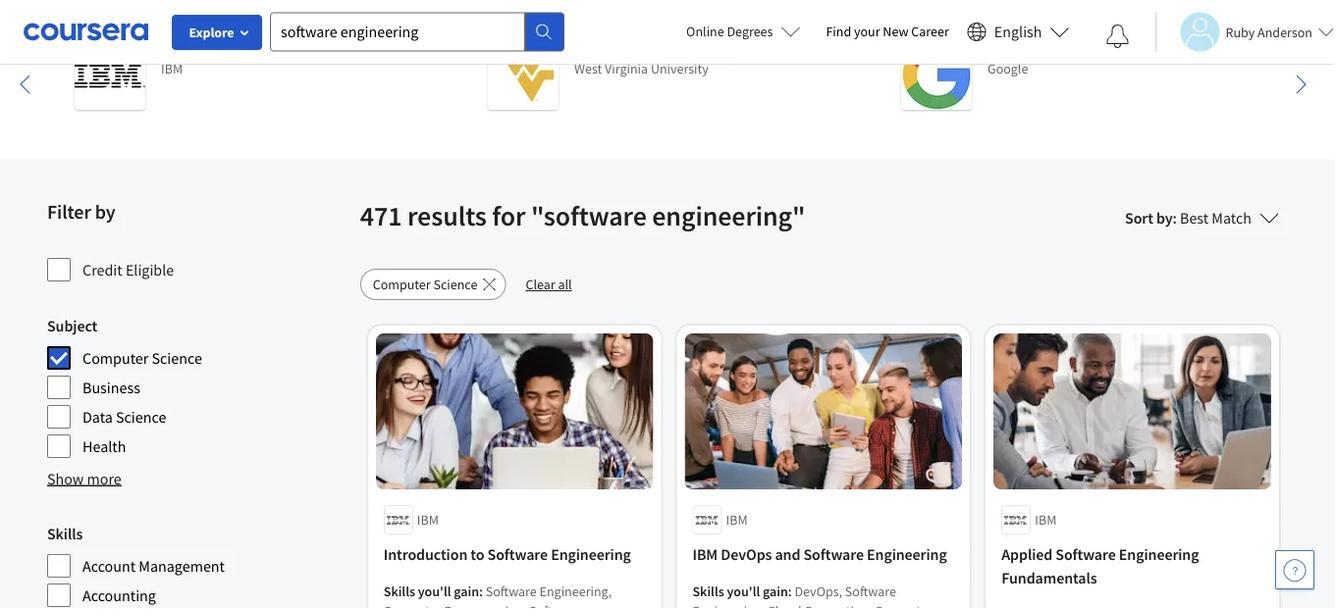 Task type: describe. For each thing, give the bounding box(es) containing it.
degrees
[[727, 23, 773, 40]]

ibm image
[[75, 39, 145, 110]]

introduction to software engineering link
[[384, 543, 646, 567]]

engineering inside the "master of science in software engineering west virginia university"
[[752, 40, 824, 58]]

proyectos
[[1054, 40, 1113, 58]]

software inside ibm devops and software engineering ibm
[[260, 40, 315, 58]]

management
[[139, 557, 225, 576]]

results
[[408, 199, 487, 233]]

1 de from the left
[[1036, 40, 1051, 58]]

clear all
[[526, 276, 572, 294]]

for
[[492, 199, 526, 233]]

your
[[854, 23, 880, 40]]

find your new career
[[826, 23, 949, 40]]

show more button
[[47, 467, 122, 491]]

master of science in software engineering west virginia university
[[574, 40, 824, 78]]

you'll for introduction
[[418, 583, 451, 601]]

best
[[1180, 208, 1209, 228]]

computer science inside subject group
[[82, 349, 202, 368]]

computer inside "button"
[[373, 276, 431, 294]]

skills for ibm
[[693, 583, 724, 601]]

west
[[574, 60, 602, 78]]

by for filter
[[95, 200, 115, 224]]

What do you want to learn? text field
[[270, 12, 525, 52]]

online degrees button
[[671, 10, 816, 53]]

skills inside group
[[47, 524, 83, 544]]

filter by
[[47, 200, 115, 224]]

more
[[87, 469, 122, 489]]

: for ibm devops and software engineering
[[788, 583, 792, 601]]

english
[[995, 22, 1042, 42]]

and for ibm devops and software engineering ibm
[[235, 40, 257, 58]]

ruby anderson button
[[1155, 12, 1335, 52]]

engineering inside applied software engineering fundamentals
[[1119, 545, 1199, 565]]

computer inside subject group
[[82, 349, 149, 368]]

introduction
[[384, 545, 468, 565]]

engineering"
[[652, 199, 806, 233]]

west virginia university image
[[488, 39, 559, 110]]

ibm devops and software engineering link
[[693, 543, 955, 567]]

university
[[651, 60, 709, 78]]

sort
[[1125, 208, 1154, 228]]

gestión de proyectos de google google
[[988, 40, 1175, 78]]

english button
[[959, 0, 1078, 64]]

you'll for ibm
[[727, 583, 760, 601]]

show notifications image
[[1106, 25, 1130, 48]]

skills you'll gain : for introduction
[[384, 583, 486, 601]]

anderson
[[1258, 23, 1313, 41]]

471 results for "software engineering"
[[360, 199, 806, 233]]

: for introduction to software engineering
[[479, 583, 483, 601]]

gain for devops
[[763, 583, 788, 601]]

match
[[1212, 208, 1252, 228]]

applied
[[1002, 545, 1053, 565]]

show more
[[47, 469, 122, 489]]

credit eligible
[[82, 260, 174, 280]]

account management
[[82, 557, 225, 576]]

find your new career link
[[816, 20, 959, 44]]

help center image
[[1283, 559, 1307, 582]]

gain for to
[[454, 583, 479, 601]]

new
[[883, 23, 909, 40]]

clear all button
[[514, 269, 584, 300]]

ruby
[[1226, 23, 1255, 41]]

explore button
[[172, 15, 262, 50]]



Task type: locate. For each thing, give the bounding box(es) containing it.
1 vertical spatial devops
[[721, 545, 772, 565]]

2 horizontal spatial :
[[1173, 208, 1177, 228]]

1 horizontal spatial :
[[788, 583, 792, 601]]

you'll down introduction in the bottom left of the page
[[418, 583, 451, 601]]

business
[[82, 378, 140, 398]]

computer science down results on the top left
[[373, 276, 478, 294]]

0 horizontal spatial google
[[988, 60, 1029, 78]]

science down business
[[116, 408, 166, 427]]

0 vertical spatial computer science
[[373, 276, 478, 294]]

engineering
[[317, 40, 389, 58], [752, 40, 824, 58], [551, 545, 631, 565], [867, 545, 947, 565], [1119, 545, 1199, 565]]

introduction to software engineering
[[384, 545, 631, 565]]

filter
[[47, 200, 91, 224]]

skills you'll gain : down ibm devops and software engineering
[[693, 583, 795, 601]]

1 horizontal spatial skills you'll gain :
[[693, 583, 795, 601]]

career
[[912, 23, 949, 40]]

0 horizontal spatial skills
[[47, 524, 83, 544]]

1 horizontal spatial you'll
[[727, 583, 760, 601]]

2 horizontal spatial skills
[[693, 583, 724, 601]]

virginia
[[605, 60, 648, 78]]

1 horizontal spatial and
[[775, 545, 801, 565]]

ibm devops and software engineering ibm
[[161, 40, 389, 78]]

science left in
[[632, 40, 678, 58]]

and
[[235, 40, 257, 58], [775, 545, 801, 565]]

and for ibm devops and software engineering
[[775, 545, 801, 565]]

1 gain from the left
[[454, 583, 479, 601]]

science inside the "master of science in software engineering west virginia university"
[[632, 40, 678, 58]]

computer down 471
[[373, 276, 431, 294]]

de right proyectos on the right top of page
[[1116, 40, 1130, 58]]

data
[[82, 408, 113, 427]]

devops for ibm devops and software engineering
[[721, 545, 772, 565]]

2 gain from the left
[[763, 583, 788, 601]]

1 horizontal spatial devops
[[721, 545, 772, 565]]

computer science
[[373, 276, 478, 294], [82, 349, 202, 368]]

online
[[687, 23, 724, 40]]

by
[[95, 200, 115, 224], [1157, 208, 1173, 228]]

of
[[618, 40, 630, 58]]

1 skills you'll gain : from the left
[[384, 583, 486, 601]]

1 horizontal spatial computer
[[373, 276, 431, 294]]

skills you'll gain :
[[384, 583, 486, 601], [693, 583, 795, 601]]

471
[[360, 199, 402, 233]]

1 horizontal spatial by
[[1157, 208, 1173, 228]]

1 horizontal spatial gain
[[763, 583, 788, 601]]

gain down ibm devops and software engineering
[[763, 583, 788, 601]]

gestión
[[988, 40, 1033, 58]]

0 horizontal spatial de
[[1036, 40, 1051, 58]]

0 vertical spatial google
[[1133, 40, 1175, 58]]

1 horizontal spatial computer science
[[373, 276, 478, 294]]

accounting
[[82, 586, 156, 606]]

account
[[82, 557, 136, 576]]

google right 'show notifications' image
[[1133, 40, 1175, 58]]

0 horizontal spatial computer science
[[82, 349, 202, 368]]

1 horizontal spatial google
[[1133, 40, 1175, 58]]

clear
[[526, 276, 555, 294]]

find
[[826, 23, 852, 40]]

1 horizontal spatial de
[[1116, 40, 1130, 58]]

master
[[574, 40, 615, 58]]

data science
[[82, 408, 166, 427]]

computer up business
[[82, 349, 149, 368]]

0 horizontal spatial you'll
[[418, 583, 451, 601]]

show
[[47, 469, 84, 489]]

science down results on the top left
[[434, 276, 478, 294]]

1 vertical spatial google
[[988, 60, 1029, 78]]

explore
[[189, 24, 234, 41]]

2 you'll from the left
[[727, 583, 760, 601]]

: down to
[[479, 583, 483, 601]]

and inside ibm devops and software engineering ibm
[[235, 40, 257, 58]]

online degrees
[[687, 23, 773, 40]]

0 vertical spatial computer
[[373, 276, 431, 294]]

science inside "button"
[[434, 276, 478, 294]]

None search field
[[270, 12, 565, 52]]

applied software engineering fundamentals
[[1002, 545, 1199, 588]]

eligible
[[126, 260, 174, 280]]

computer science inside "button"
[[373, 276, 478, 294]]

skills you'll gain : for ibm
[[693, 583, 795, 601]]

gain down to
[[454, 583, 479, 601]]

science up data science
[[152, 349, 202, 368]]

skills you'll gain : down introduction in the bottom left of the page
[[384, 583, 486, 601]]

in
[[680, 40, 692, 58]]

by for sort
[[1157, 208, 1173, 228]]

skills group
[[47, 522, 348, 610]]

devops for ibm devops and software engineering ibm
[[186, 40, 232, 58]]

devops inside ibm devops and software engineering ibm
[[186, 40, 232, 58]]

2 de from the left
[[1116, 40, 1130, 58]]

software
[[260, 40, 315, 58], [694, 40, 749, 58], [488, 545, 548, 565], [804, 545, 864, 565], [1056, 545, 1116, 565]]

0 horizontal spatial computer
[[82, 349, 149, 368]]

ruby anderson
[[1226, 23, 1313, 41]]

0 vertical spatial and
[[235, 40, 257, 58]]

gain
[[454, 583, 479, 601], [763, 583, 788, 601]]

coursera image
[[24, 16, 148, 47]]

you'll down ibm devops and software engineering
[[727, 583, 760, 601]]

0 horizontal spatial by
[[95, 200, 115, 224]]

ibm
[[161, 40, 184, 58], [161, 60, 183, 78], [417, 512, 439, 529], [726, 512, 748, 529], [1035, 512, 1057, 529], [693, 545, 718, 565]]

by right filter
[[95, 200, 115, 224]]

fundamentals
[[1002, 569, 1097, 588]]

:
[[1173, 208, 1177, 228], [479, 583, 483, 601], [788, 583, 792, 601]]

0 horizontal spatial devops
[[186, 40, 232, 58]]

software inside the "master of science in software engineering west virginia university"
[[694, 40, 749, 58]]

de right gestión
[[1036, 40, 1051, 58]]

0 horizontal spatial gain
[[454, 583, 479, 601]]

1 vertical spatial and
[[775, 545, 801, 565]]

skills for introduction
[[384, 583, 415, 601]]

1 vertical spatial computer science
[[82, 349, 202, 368]]

subject group
[[47, 314, 348, 460]]

devops
[[186, 40, 232, 58], [721, 545, 772, 565]]

google
[[1133, 40, 1175, 58], [988, 60, 1029, 78]]

google down gestión
[[988, 60, 1029, 78]]

applied software engineering fundamentals link
[[1002, 543, 1264, 590]]

ibm devops and software engineering
[[693, 545, 947, 565]]

1 vertical spatial computer
[[82, 349, 149, 368]]

google image
[[901, 39, 972, 110]]

subject
[[47, 316, 97, 336]]

computer science up business
[[82, 349, 202, 368]]

skills
[[47, 524, 83, 544], [384, 583, 415, 601], [693, 583, 724, 601]]

: left best in the right top of the page
[[1173, 208, 1177, 228]]

credit
[[82, 260, 122, 280]]

by right sort
[[1157, 208, 1173, 228]]

: down ibm devops and software engineering
[[788, 583, 792, 601]]

health
[[82, 437, 126, 457]]

de
[[1036, 40, 1051, 58], [1116, 40, 1130, 58]]

0 horizontal spatial and
[[235, 40, 257, 58]]

computer science button
[[360, 269, 506, 300]]

0 horizontal spatial :
[[479, 583, 483, 601]]

sort by : best match
[[1125, 208, 1252, 228]]

1 horizontal spatial skills
[[384, 583, 415, 601]]

0 vertical spatial devops
[[186, 40, 232, 58]]

computer
[[373, 276, 431, 294], [82, 349, 149, 368]]

science
[[632, 40, 678, 58], [434, 276, 478, 294], [152, 349, 202, 368], [116, 408, 166, 427]]

to
[[471, 545, 485, 565]]

1 you'll from the left
[[418, 583, 451, 601]]

0 horizontal spatial skills you'll gain :
[[384, 583, 486, 601]]

"software
[[531, 199, 647, 233]]

you'll
[[418, 583, 451, 601], [727, 583, 760, 601]]

all
[[558, 276, 572, 294]]

software inside applied software engineering fundamentals
[[1056, 545, 1116, 565]]

2 skills you'll gain : from the left
[[693, 583, 795, 601]]

engineering inside ibm devops and software engineering ibm
[[317, 40, 389, 58]]



Task type: vqa. For each thing, say whether or not it's contained in the screenshot.
the left by
yes



